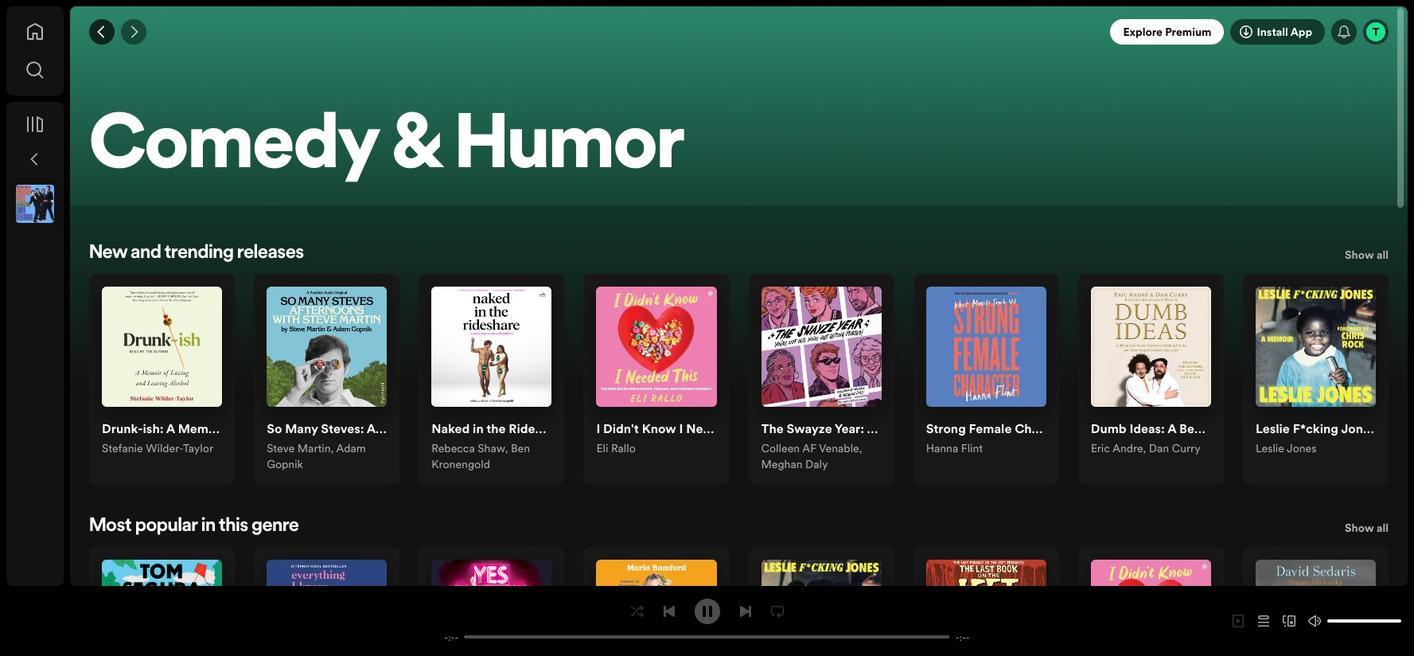 Task type: locate. For each thing, give the bounding box(es) containing it.
1 vertical spatial jones
[[1288, 441, 1317, 456]]

all inside new and trending releases element
[[1377, 247, 1389, 263]]

most popular in this genre
[[89, 517, 299, 536]]

all for new and trending releases
[[1377, 247, 1389, 263]]

explore premium
[[1124, 24, 1212, 40]]

show all
[[1346, 247, 1389, 263], [1346, 520, 1389, 536]]

show inside new and trending releases element
[[1346, 247, 1375, 263]]

0 vertical spatial jones
[[1342, 420, 1377, 437]]

2 leslie from the top
[[1256, 441, 1285, 456]]

dan
[[1150, 441, 1170, 456]]

flint
[[962, 441, 983, 456]]

1 horizontal spatial jones
[[1342, 420, 1377, 437]]

0 vertical spatial show all link
[[1346, 245, 1389, 268]]

show all for new and trending releases
[[1346, 247, 1389, 263]]

jones
[[1342, 420, 1377, 437], [1288, 441, 1317, 456]]

1 vertical spatial leslie
[[1256, 441, 1285, 456]]

1 horizontal spatial :-
[[960, 630, 966, 644]]

comedy
[[89, 110, 378, 186]]

trending
[[165, 244, 234, 263]]

jones down f*cking
[[1288, 441, 1317, 456]]

install app link
[[1231, 19, 1326, 45]]

search image
[[25, 61, 45, 80]]

martin,
[[298, 441, 334, 456]]

main element
[[6, 6, 64, 586]]

all
[[1377, 247, 1389, 263], [1377, 520, 1389, 536]]

1 show all from the top
[[1346, 247, 1389, 263]]

show all link inside new and trending releases element
[[1346, 245, 1389, 268]]

this
[[219, 517, 248, 536]]

1 show from the top
[[1346, 247, 1375, 263]]

most popular in this genre link
[[89, 517, 299, 536]]

pause image
[[701, 605, 714, 617]]

hanna
[[926, 441, 959, 456]]

2 show all from the top
[[1346, 520, 1389, 536]]

shaw,
[[478, 441, 508, 456]]

stefanie
[[102, 441, 143, 456]]

leslie
[[1256, 420, 1291, 437], [1256, 441, 1285, 456]]

eric
[[1091, 441, 1111, 456]]

1 horizontal spatial -:--
[[956, 630, 970, 644]]

and
[[131, 244, 161, 263]]

0 vertical spatial all
[[1377, 247, 1389, 263]]

0 horizontal spatial :-
[[448, 630, 455, 644]]

all inside most popular in this genre element
[[1377, 520, 1389, 536]]

:-
[[448, 630, 455, 644], [960, 630, 966, 644]]

2 all from the top
[[1377, 520, 1389, 536]]

show
[[1346, 247, 1375, 263], [1346, 520, 1375, 536]]

1 leslie from the top
[[1256, 420, 1291, 437]]

show for most popular in this genre
[[1346, 520, 1375, 536]]

all for most popular in this genre
[[1377, 520, 1389, 536]]

show all inside most popular in this genre element
[[1346, 520, 1389, 536]]

wilder-
[[146, 441, 183, 456]]

show all link inside most popular in this genre element
[[1346, 519, 1389, 541]]

andre,
[[1113, 441, 1147, 456]]

explore premium button
[[1111, 19, 1225, 45]]

kronengold
[[432, 456, 490, 472]]

home image
[[25, 22, 45, 41]]

releases
[[237, 244, 304, 263]]

0 vertical spatial leslie
[[1256, 420, 1291, 437]]

2 show all link from the top
[[1346, 519, 1389, 541]]

-:--
[[445, 630, 459, 644], [956, 630, 970, 644]]

1 vertical spatial show all
[[1346, 520, 1389, 536]]

jones right f*cking
[[1342, 420, 1377, 437]]

0 vertical spatial show all
[[1346, 247, 1389, 263]]

&
[[392, 110, 441, 186]]

show all for most popular in this genre
[[1346, 520, 1389, 536]]

0 horizontal spatial -:--
[[445, 630, 459, 644]]

1 - from the left
[[445, 630, 448, 644]]

comedy & humor
[[89, 110, 685, 186]]

show all inside new and trending releases element
[[1346, 247, 1389, 263]]

next image
[[739, 605, 752, 617]]

in
[[201, 517, 216, 536]]

f*cking
[[1294, 420, 1339, 437]]

new and trending releases
[[89, 244, 304, 263]]

-
[[445, 630, 448, 644], [455, 630, 459, 644], [956, 630, 960, 644], [966, 630, 970, 644]]

player controls element
[[427, 598, 988, 644]]

1 vertical spatial all
[[1377, 520, 1389, 536]]

explore
[[1124, 24, 1163, 40]]

app
[[1291, 24, 1313, 40]]

t button
[[1364, 19, 1389, 45]]

show all link
[[1346, 245, 1389, 268], [1346, 519, 1389, 541]]

new and trending releases link
[[89, 244, 304, 263]]

show inside most popular in this genre element
[[1346, 520, 1375, 536]]

colleen af venable, meghan daly
[[762, 441, 863, 472]]

0 vertical spatial show
[[1346, 247, 1375, 263]]

steve
[[267, 441, 295, 456]]

group
[[10, 178, 61, 229]]

1 all from the top
[[1377, 247, 1389, 263]]

t
[[1373, 24, 1380, 40]]

2 show from the top
[[1346, 520, 1375, 536]]

go back image
[[96, 25, 108, 38]]

1 vertical spatial show all link
[[1346, 519, 1389, 541]]

1 vertical spatial show
[[1346, 520, 1375, 536]]

1 show all link from the top
[[1346, 245, 1389, 268]]



Task type: describe. For each thing, give the bounding box(es) containing it.
eli rallo
[[597, 441, 636, 456]]

rebecca shaw, ben kronengold
[[432, 441, 530, 472]]

popular
[[135, 517, 198, 536]]

comedy & humor element
[[70, 6, 1408, 656]]

4 - from the left
[[966, 630, 970, 644]]

venable,
[[819, 441, 863, 456]]

0 horizontal spatial jones
[[1288, 441, 1317, 456]]

daly
[[806, 456, 828, 472]]

new and trending releases element
[[89, 244, 1389, 485]]

go forward image
[[127, 25, 140, 38]]

show all link for new and trending releases
[[1346, 245, 1389, 268]]

genre
[[252, 517, 299, 536]]

stefanie wilder-taylor
[[102, 441, 213, 456]]

af
[[803, 441, 817, 456]]

volume high image
[[1309, 615, 1322, 627]]

eli
[[597, 441, 609, 456]]

rebecca
[[432, 441, 475, 456]]

1 :- from the left
[[448, 630, 455, 644]]

2 - from the left
[[455, 630, 459, 644]]

group inside main element
[[10, 178, 61, 229]]

humor
[[455, 110, 685, 186]]

3 - from the left
[[956, 630, 960, 644]]

connect to a device image
[[1283, 615, 1296, 627]]

what's new image
[[1338, 25, 1351, 38]]

previous image
[[663, 605, 676, 617]]

install app
[[1258, 24, 1313, 40]]

adam
[[336, 441, 366, 456]]

show for new and trending releases
[[1346, 247, 1375, 263]]

rallo
[[611, 441, 636, 456]]

ben
[[511, 441, 530, 456]]

enable shuffle image
[[631, 605, 644, 617]]

new
[[89, 244, 127, 263]]

show all link for most popular in this genre
[[1346, 519, 1389, 541]]

most
[[89, 517, 132, 536]]

Disable repeat checkbox
[[765, 598, 790, 624]]

top bar and user menu element
[[70, 6, 1408, 57]]

gopnik
[[267, 456, 303, 472]]

2 -:-- from the left
[[956, 630, 970, 644]]

eric andre, dan curry
[[1091, 441, 1201, 456]]

meghan
[[762, 456, 803, 472]]

premium
[[1166, 24, 1212, 40]]

taylor
[[183, 441, 213, 456]]

disable repeat image
[[771, 605, 784, 617]]

most popular in this genre element
[[89, 517, 1389, 656]]

steve martin, adam gopnik
[[267, 441, 366, 472]]

install
[[1258, 24, 1289, 40]]

leslie f*cking jones leslie jones
[[1256, 420, 1377, 456]]

curry
[[1173, 441, 1201, 456]]

2 :- from the left
[[960, 630, 966, 644]]

colleen
[[762, 441, 800, 456]]

leslie f*cking jones link
[[1256, 420, 1377, 441]]

hanna flint
[[926, 441, 983, 456]]

1 -:-- from the left
[[445, 630, 459, 644]]



Task type: vqa. For each thing, say whether or not it's contained in the screenshot.
'Previous' image
yes



